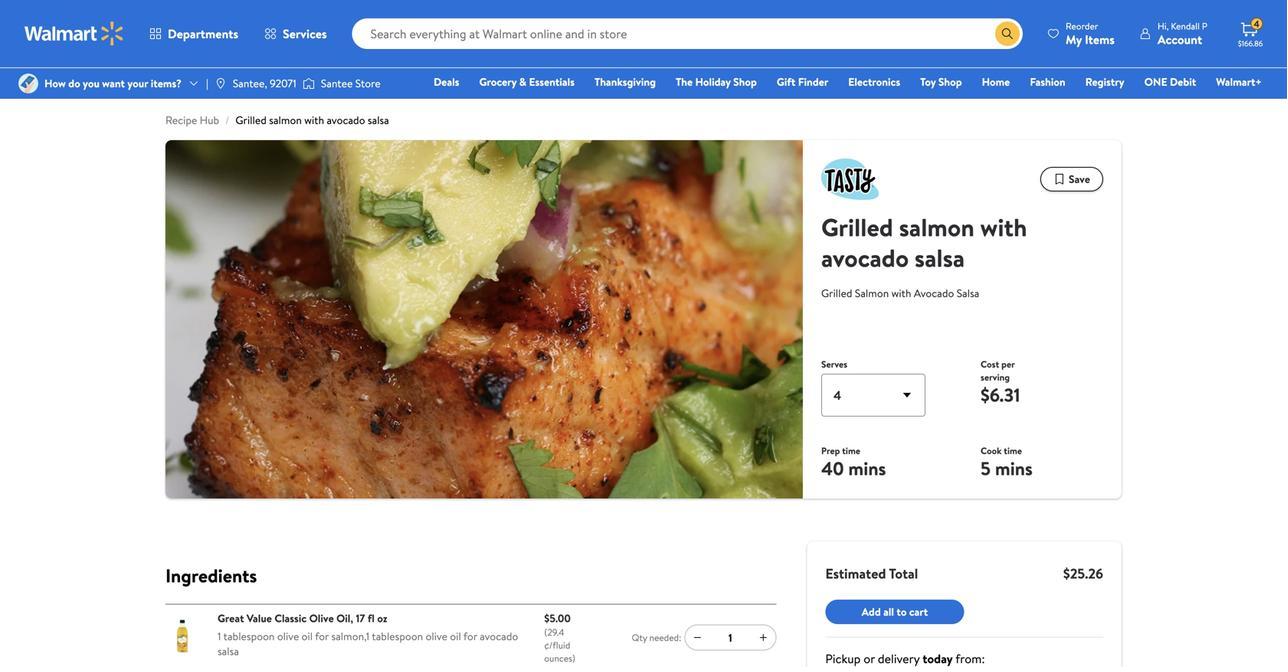 Task type: describe. For each thing, give the bounding box(es) containing it.
grilled for grilled salmon with avocado salsa
[[822, 210, 894, 244]]

4
[[1254, 17, 1260, 30]]

santee
[[321, 76, 353, 91]]

toy
[[921, 74, 936, 89]]

toy shop
[[921, 74, 962, 89]]

(29.4
[[545, 626, 565, 639]]

92071
[[270, 76, 297, 91]]

one
[[1145, 74, 1168, 89]]

toy shop link
[[914, 74, 969, 90]]

1 horizontal spatial salsa
[[368, 113, 389, 128]]

estimated
[[826, 565, 886, 584]]

essentials
[[529, 74, 575, 89]]

cook time 5 mins
[[981, 445, 1033, 482]]

decrease quantity great value classic olive oil, 17 fl oz-count, current quantity 1 image
[[692, 632, 704, 644]]

grilled salmon with avocado salsa
[[822, 286, 980, 301]]

classic
[[275, 611, 307, 626]]

avocado
[[914, 286, 955, 301]]

walmart+
[[1217, 74, 1262, 89]]

deals
[[434, 74, 460, 89]]

2 tablespoon from the left
[[372, 629, 423, 644]]

recipe
[[166, 113, 197, 128]]

santee, 92071
[[233, 76, 297, 91]]

kendall
[[1171, 20, 1200, 33]]

0 vertical spatial grilled
[[236, 113, 267, 128]]

gift finder
[[777, 74, 829, 89]]

registry
[[1086, 74, 1125, 89]]

fashion link
[[1023, 74, 1073, 90]]

serves
[[822, 358, 848, 371]]

items?
[[151, 76, 182, 91]]

search icon image
[[1002, 28, 1014, 40]]

salmon,1
[[332, 629, 370, 644]]

olive
[[309, 611, 334, 626]]

reorder my items
[[1066, 20, 1115, 48]]

debit
[[1170, 74, 1197, 89]]

walmart image
[[25, 21, 124, 46]]

services button
[[251, 15, 340, 52]]

add all to cart button
[[826, 600, 965, 625]]

how do you want your items?
[[44, 76, 182, 91]]

shop inside "the holiday shop" link
[[734, 74, 757, 89]]

hi, kendall p account
[[1158, 20, 1208, 48]]

prep time 40 mins
[[822, 445, 886, 482]]

$166.86
[[1239, 38, 1264, 49]]

finder
[[798, 74, 829, 89]]

deals link
[[427, 74, 466, 90]]

shop inside toy shop link
[[939, 74, 962, 89]]

electronics link
[[842, 74, 908, 90]]

grilled salmon with avocado salsa
[[822, 210, 1028, 275]]

logo image
[[822, 159, 879, 200]]

$25.26
[[1064, 565, 1104, 584]]

departments button
[[136, 15, 251, 52]]

|
[[206, 76, 208, 91]]

salsa inside grilled salmon with avocado salsa
[[915, 241, 965, 275]]

you
[[83, 76, 100, 91]]

how
[[44, 76, 66, 91]]

$5.00 (29.4 ¢/fluid ounces)
[[545, 611, 576, 665]]

cart
[[910, 605, 928, 620]]

home link
[[975, 74, 1017, 90]]

holiday
[[696, 74, 731, 89]]

grocery & essentials
[[479, 74, 575, 89]]

santee,
[[233, 76, 267, 91]]

per
[[1002, 358, 1015, 371]]

departments
[[168, 25, 238, 42]]

save
[[1069, 172, 1091, 187]]

¢/fluid
[[545, 639, 571, 652]]

great value classic olive oil, 17 fl oz 1 tablespoon olive oil for salmon,1 tablespoon olive oil for avocado salsa
[[218, 611, 518, 659]]

want
[[102, 76, 125, 91]]

salmon inside grilled salmon with avocado salsa
[[900, 210, 975, 244]]

registry link
[[1079, 74, 1132, 90]]

recipe hub link
[[166, 113, 219, 128]]

1 for from the left
[[315, 629, 329, 644]]

2 olive from the left
[[426, 629, 448, 644]]

oz
[[377, 611, 387, 626]]

ingredients
[[166, 563, 257, 589]]

santee store
[[321, 76, 381, 91]]

items
[[1085, 31, 1115, 48]]

estimated total
[[826, 565, 919, 584]]

cost
[[981, 358, 1000, 371]]

with for grilled salmon with avocado salsa
[[981, 210, 1028, 244]]

great value classic olive oil, 17 fl oz link
[[218, 611, 387, 626]]

total
[[889, 565, 919, 584]]

salmon
[[855, 286, 889, 301]]

recipe hub / grilled salmon with avocado salsa
[[166, 113, 389, 128]]

home
[[982, 74, 1010, 89]]

gift
[[777, 74, 796, 89]]

walmart+ link
[[1210, 74, 1269, 90]]

avocado inside great value classic olive oil, 17 fl oz 1 tablespoon olive oil for salmon,1 tablespoon olive oil for avocado salsa
[[480, 629, 518, 644]]



Task type: vqa. For each thing, say whether or not it's contained in the screenshot.
leftmost the 1
yes



Task type: locate. For each thing, give the bounding box(es) containing it.
salmon
[[269, 113, 302, 128], [900, 210, 975, 244]]

mins for 5 mins
[[996, 456, 1033, 482]]

salsa down great
[[218, 644, 239, 659]]

the
[[676, 74, 693, 89]]

ounces)
[[545, 652, 576, 665]]

hi,
[[1158, 20, 1169, 33]]

2 vertical spatial avocado
[[480, 629, 518, 644]]

thanksgiving link
[[588, 74, 663, 90]]

salmon up avocado
[[900, 210, 975, 244]]

0 horizontal spatial salsa
[[218, 644, 239, 659]]

2 vertical spatial with
[[892, 286, 912, 301]]

2 time from the left
[[1004, 445, 1023, 458]]

17
[[356, 611, 365, 626]]

olive
[[277, 629, 299, 644], [426, 629, 448, 644]]

all
[[884, 605, 894, 620]]

time right cook
[[1004, 445, 1023, 458]]

1 left increase quantity great value classic olive oil, 17 fl oz-count, current quantity 1 icon
[[729, 631, 733, 646]]

1 oil from the left
[[302, 629, 313, 644]]

1 vertical spatial salsa
[[915, 241, 965, 275]]

0 horizontal spatial with
[[304, 113, 324, 128]]

saved image
[[1054, 173, 1066, 185]]

prep
[[822, 445, 840, 458]]

40
[[822, 456, 844, 482]]

avocado left (29.4
[[480, 629, 518, 644]]

grilled salmon with avocado salsa image
[[166, 140, 803, 499]]

mins right 40
[[849, 456, 886, 482]]

to
[[897, 605, 907, 620]]

serving
[[981, 371, 1010, 384]]

1
[[218, 629, 221, 644], [729, 631, 733, 646]]

value
[[247, 611, 272, 626]]

1 horizontal spatial tablespoon
[[372, 629, 423, 644]]

salsa up avocado
[[915, 241, 965, 275]]

 image for how do you want your items?
[[18, 74, 38, 94]]

1 horizontal spatial shop
[[939, 74, 962, 89]]

$6.31
[[981, 382, 1021, 408]]

mins
[[849, 456, 886, 482], [996, 456, 1033, 482]]

0 horizontal spatial avocado
[[327, 113, 365, 128]]

avocado down "santee store"
[[327, 113, 365, 128]]

oil
[[302, 629, 313, 644], [450, 629, 461, 644]]

0 vertical spatial salsa
[[368, 113, 389, 128]]

salsa
[[957, 286, 980, 301]]

qty needed:
[[632, 632, 682, 645]]

0 horizontal spatial shop
[[734, 74, 757, 89]]

great
[[218, 611, 244, 626]]

1 shop from the left
[[734, 74, 757, 89]]

grocery & essentials link
[[473, 74, 582, 90]]

1 vertical spatial grilled
[[822, 210, 894, 244]]

1 down great
[[218, 629, 221, 644]]

2 shop from the left
[[939, 74, 962, 89]]

Search search field
[[352, 18, 1023, 49]]

2 horizontal spatial with
[[981, 210, 1028, 244]]

1 mins from the left
[[849, 456, 886, 482]]

1 horizontal spatial mins
[[996, 456, 1033, 482]]

 image
[[18, 74, 38, 94], [214, 77, 227, 90]]

time right the prep
[[843, 445, 861, 458]]

salsa down 'store' on the left of page
[[368, 113, 389, 128]]

cost per serving $6.31
[[981, 358, 1021, 408]]

1 horizontal spatial  image
[[214, 77, 227, 90]]

2 vertical spatial grilled
[[822, 286, 853, 301]]

shop right the holiday
[[734, 74, 757, 89]]

grilled inside grilled salmon with avocado salsa
[[822, 210, 894, 244]]

store
[[355, 76, 381, 91]]

1 olive from the left
[[277, 629, 299, 644]]

tablespoon
[[224, 629, 275, 644], [372, 629, 423, 644]]

avocado inside grilled salmon with avocado salsa
[[822, 241, 909, 275]]

5
[[981, 456, 991, 482]]

with
[[304, 113, 324, 128], [981, 210, 1028, 244], [892, 286, 912, 301]]

the holiday shop link
[[669, 74, 764, 90]]

0 horizontal spatial mins
[[849, 456, 886, 482]]

services
[[283, 25, 327, 42]]

grilled right /
[[236, 113, 267, 128]]

Walmart Site-Wide search field
[[352, 18, 1023, 49]]

my
[[1066, 31, 1082, 48]]

&
[[519, 74, 527, 89]]

increase quantity great value classic olive oil, 17 fl oz-count, current quantity 1 image
[[758, 632, 770, 644]]

mins for 40 mins
[[849, 456, 886, 482]]

0 horizontal spatial 1
[[218, 629, 221, 644]]

add
[[862, 605, 881, 620]]

mins inside cook time 5 mins
[[996, 456, 1033, 482]]

1 horizontal spatial salmon
[[900, 210, 975, 244]]

0 vertical spatial salmon
[[269, 113, 302, 128]]

for
[[315, 629, 329, 644], [464, 629, 477, 644]]

 image right | at top
[[214, 77, 227, 90]]

 image for santee, 92071
[[214, 77, 227, 90]]

1 horizontal spatial with
[[892, 286, 912, 301]]

mins inside prep time 40 mins
[[849, 456, 886, 482]]

mins right 5
[[996, 456, 1033, 482]]

1 horizontal spatial for
[[464, 629, 477, 644]]

salmon down 92071
[[269, 113, 302, 128]]

0 horizontal spatial tablespoon
[[224, 629, 275, 644]]

one debit link
[[1138, 74, 1204, 90]]

p
[[1202, 20, 1208, 33]]

shop
[[734, 74, 757, 89], [939, 74, 962, 89]]

qty
[[632, 632, 647, 645]]

0 horizontal spatial salmon
[[269, 113, 302, 128]]

time for 40
[[843, 445, 861, 458]]

avocado up salmon at the right top of page
[[822, 241, 909, 275]]

$5.00
[[545, 611, 571, 626]]

2 mins from the left
[[996, 456, 1033, 482]]

 image left 'how'
[[18, 74, 38, 94]]

1 horizontal spatial time
[[1004, 445, 1023, 458]]

do
[[68, 76, 80, 91]]

grilled down logo
[[822, 210, 894, 244]]

1 vertical spatial avocado
[[822, 241, 909, 275]]

tablespoon down oz
[[372, 629, 423, 644]]

0 vertical spatial avocado
[[327, 113, 365, 128]]

0 horizontal spatial oil
[[302, 629, 313, 644]]

time for 5
[[1004, 445, 1023, 458]]

your
[[128, 76, 148, 91]]

1 horizontal spatial oil
[[450, 629, 461, 644]]

the holiday shop
[[676, 74, 757, 89]]

/
[[225, 113, 229, 128]]

fashion
[[1030, 74, 1066, 89]]

2 for from the left
[[464, 629, 477, 644]]

tablespoon down value
[[224, 629, 275, 644]]

1 tablespoon from the left
[[224, 629, 275, 644]]

cook
[[981, 445, 1002, 458]]

2 vertical spatial salsa
[[218, 644, 239, 659]]

0 horizontal spatial for
[[315, 629, 329, 644]]

avocado
[[327, 113, 365, 128], [822, 241, 909, 275], [480, 629, 518, 644]]

0 horizontal spatial time
[[843, 445, 861, 458]]

account
[[1158, 31, 1203, 48]]

1 time from the left
[[843, 445, 861, 458]]

shop right toy
[[939, 74, 962, 89]]

 image
[[303, 76, 315, 91]]

grilled for grilled salmon with avocado salsa
[[822, 286, 853, 301]]

with for grilled salmon with avocado salsa
[[892, 286, 912, 301]]

1 vertical spatial with
[[981, 210, 1028, 244]]

fl
[[368, 611, 375, 626]]

2 horizontal spatial salsa
[[915, 241, 965, 275]]

1 horizontal spatial olive
[[426, 629, 448, 644]]

salsa inside great value classic olive oil, 17 fl oz 1 tablespoon olive oil for salmon,1 tablespoon olive oil for avocado salsa
[[218, 644, 239, 659]]

great value classic olive oil, 17 fl oz image
[[166, 620, 199, 653]]

2 horizontal spatial avocado
[[822, 241, 909, 275]]

oil,
[[337, 611, 353, 626]]

needed:
[[650, 632, 682, 645]]

1 vertical spatial salmon
[[900, 210, 975, 244]]

electronics
[[849, 74, 901, 89]]

1 horizontal spatial avocado
[[480, 629, 518, 644]]

1 horizontal spatial 1
[[729, 631, 733, 646]]

0 horizontal spatial olive
[[277, 629, 299, 644]]

time inside prep time 40 mins
[[843, 445, 861, 458]]

reorder
[[1066, 20, 1099, 33]]

thanksgiving
[[595, 74, 656, 89]]

save button
[[1041, 167, 1104, 192]]

time inside cook time 5 mins
[[1004, 445, 1023, 458]]

grilled left salmon at the right top of page
[[822, 286, 853, 301]]

2 oil from the left
[[450, 629, 461, 644]]

time
[[843, 445, 861, 458], [1004, 445, 1023, 458]]

0 horizontal spatial  image
[[18, 74, 38, 94]]

1 inside great value classic olive oil, 17 fl oz 1 tablespoon olive oil for salmon,1 tablespoon olive oil for avocado salsa
[[218, 629, 221, 644]]

with inside grilled salmon with avocado salsa
[[981, 210, 1028, 244]]

add all to cart
[[862, 605, 928, 620]]

0 vertical spatial with
[[304, 113, 324, 128]]

one debit
[[1145, 74, 1197, 89]]

grocery
[[479, 74, 517, 89]]



